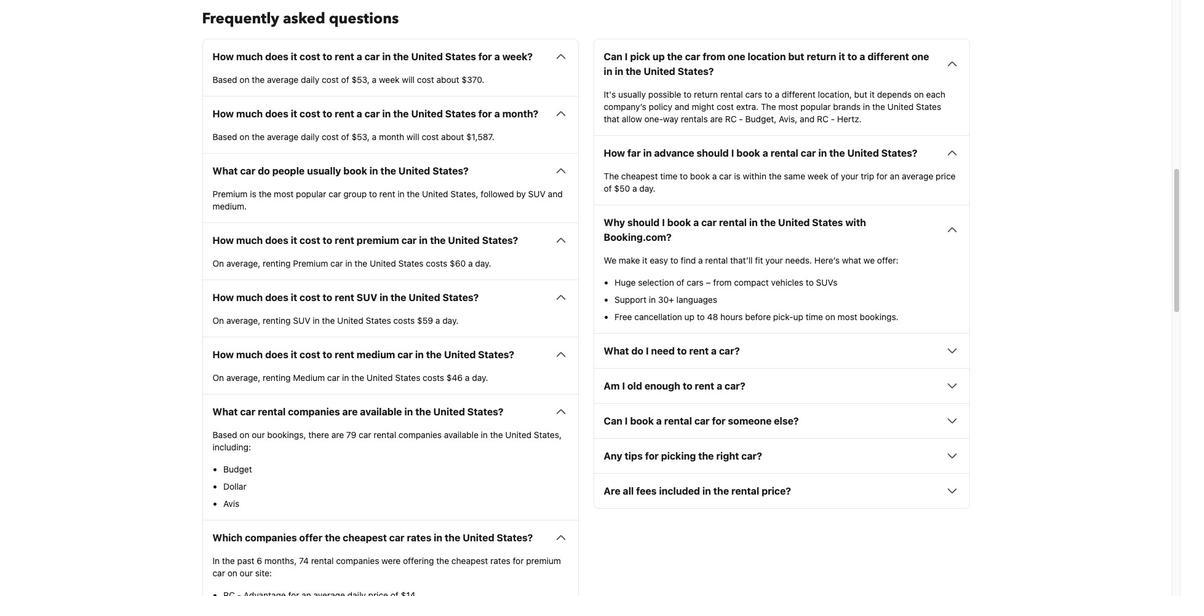 Task type: vqa. For each thing, say whether or not it's contained in the screenshot.
28 MAY 2024 "checkbox"
no



Task type: locate. For each thing, give the bounding box(es) containing it.
what do i need to rent a car?
[[604, 346, 740, 357]]

rent inside what do i need to rent a car? dropdown button
[[689, 346, 709, 357]]

time down advance
[[660, 171, 678, 182]]

on for how much does it cost to rent suv in the united states?
[[213, 316, 224, 326]]

car? inside 'dropdown button'
[[725, 381, 745, 392]]

company's
[[604, 102, 646, 112]]

0 vertical spatial are
[[710, 114, 723, 124]]

1 vertical spatial $53,
[[352, 132, 370, 142]]

cheapest up $50 on the top of page
[[621, 171, 658, 182]]

to inside 'dropdown button'
[[683, 381, 693, 392]]

1 does from the top
[[265, 51, 288, 62]]

much inside dropdown button
[[236, 292, 263, 303]]

return inside it's usually possible to return rental cars to a different location, but it depends on each company's policy and might cost extra. the most popular brands in the united states that allow one-way rentals are rc - budget, avis, and rc - hertz.
[[694, 89, 718, 100]]

0 horizontal spatial states,
[[451, 189, 478, 200]]

cars left the –
[[687, 278, 704, 288]]

to inside the cheapest time to book a car is within the same week of your trip for an average price of $50 a day.
[[680, 171, 688, 182]]

1 vertical spatial rates
[[490, 556, 510, 567]]

car? down the 'hours'
[[719, 346, 740, 357]]

2 $53, from the top
[[352, 132, 370, 142]]

usually
[[618, 89, 646, 100], [307, 166, 341, 177]]

$53, down how much does it cost to rent a car in the united states for a month?
[[352, 132, 370, 142]]

of up what car do people usually book in the united states?
[[341, 132, 349, 142]]

0 horizontal spatial cars
[[687, 278, 704, 288]]

0 vertical spatial can
[[604, 51, 623, 62]]

i inside can i book a rental car for someone else? dropdown button
[[625, 416, 628, 427]]

$53, down how much does it cost to rent a car in the united states for a week?
[[352, 75, 370, 85]]

4 does from the top
[[265, 292, 288, 303]]

0 horizontal spatial one
[[728, 51, 745, 62]]

cost left extra.
[[717, 102, 734, 112]]

car? inside dropdown button
[[719, 346, 740, 357]]

0 vertical spatial about
[[436, 75, 459, 85]]

0 vertical spatial car?
[[719, 346, 740, 357]]

2 vertical spatial renting
[[263, 373, 291, 383]]

0 horizontal spatial premium
[[213, 189, 248, 200]]

0 vertical spatial do
[[258, 166, 270, 177]]

1 horizontal spatial is
[[734, 171, 741, 182]]

states down each
[[916, 102, 941, 112]]

can i book a rental car for someone else?
[[604, 416, 799, 427]]

0 vertical spatial from
[[703, 51, 725, 62]]

costs
[[426, 259, 447, 269], [393, 316, 415, 326], [423, 373, 444, 383]]

daily for how much does it cost to rent a car in the united states for a month?
[[301, 132, 319, 142]]

about left '$1,587.'
[[441, 132, 464, 142]]

on average, renting suv in the united states costs $59 a day.
[[213, 316, 459, 326]]

policy
[[649, 102, 672, 112]]

will
[[402, 75, 415, 85], [407, 132, 419, 142]]

location,
[[818, 89, 852, 100]]

available inside dropdown button
[[360, 407, 402, 418]]

daily up people
[[301, 132, 319, 142]]

what inside dropdown button
[[213, 407, 238, 418]]

0 vertical spatial cheapest
[[621, 171, 658, 182]]

1 $53, from the top
[[352, 75, 370, 85]]

united
[[411, 51, 443, 62], [644, 66, 675, 77], [888, 102, 914, 112], [411, 108, 443, 120], [847, 148, 879, 159], [398, 166, 430, 177], [422, 189, 448, 200], [778, 217, 810, 228], [448, 235, 480, 246], [370, 259, 396, 269], [409, 292, 440, 303], [337, 316, 363, 326], [444, 350, 476, 361], [367, 373, 393, 383], [433, 407, 465, 418], [505, 430, 532, 441], [463, 533, 494, 544]]

much for how much does it cost to rent a car in the united states for a week?
[[236, 51, 263, 62]]

2 vertical spatial most
[[838, 312, 857, 323]]

rent inside how much does it cost to rent premium car in the united states? dropdown button
[[335, 235, 354, 246]]

3 renting from the top
[[263, 373, 291, 383]]

0 vertical spatial the
[[761, 102, 776, 112]]

to right possible
[[684, 89, 692, 100]]

return up location,
[[807, 51, 836, 62]]

does for how much does it cost to rent suv in the united states?
[[265, 292, 288, 303]]

states left the with
[[812, 217, 843, 228]]

0 vertical spatial return
[[807, 51, 836, 62]]

2 vertical spatial suv
[[293, 316, 310, 326]]

0 vertical spatial average,
[[226, 259, 260, 269]]

0 horizontal spatial time
[[660, 171, 678, 182]]

on average, renting medium car in the united states costs $46 a day.
[[213, 373, 488, 383]]

rentals
[[681, 114, 708, 124]]

what up including:
[[213, 407, 238, 418]]

1 vertical spatial about
[[441, 132, 464, 142]]

1 vertical spatial cheapest
[[343, 533, 387, 544]]

1 horizontal spatial week
[[808, 171, 828, 182]]

2 does from the top
[[265, 108, 288, 120]]

our left 'bookings,'
[[252, 430, 265, 441]]

1 horizontal spatial time
[[806, 312, 823, 323]]

$50
[[614, 184, 630, 194]]

one-
[[644, 114, 663, 124]]

1 horizontal spatial rates
[[490, 556, 510, 567]]

cost inside the how much does it cost to rent a car in the united states for a month? dropdown button
[[300, 108, 320, 120]]

asked
[[283, 9, 325, 29]]

on inside based on our bookings, there are 79 car rental companies available in the united states, including:
[[240, 430, 249, 441]]

0 horizontal spatial most
[[274, 189, 294, 200]]

most inside it's usually possible to return rental cars to a different location, but it depends on each company's policy and might cost extra. the most popular brands in the united states that allow one-way rentals are rc - budget, avis, and rc - hertz.
[[778, 102, 798, 112]]

1 horizontal spatial cars
[[745, 89, 762, 100]]

book up within
[[737, 148, 760, 159]]

tips
[[625, 451, 643, 462]]

states? inside can i pick up the car from one location but return it to a different one in in the united states?
[[678, 66, 714, 77]]

to up based on the average daily cost of $53, a month will cost about $1,587.
[[323, 108, 332, 120]]

allow
[[622, 114, 642, 124]]

0 vertical spatial but
[[788, 51, 804, 62]]

might
[[692, 102, 714, 112]]

most left bookings.
[[838, 312, 857, 323]]

from inside can i pick up the car from one location but return it to a different one in in the united states?
[[703, 51, 725, 62]]

2 horizontal spatial and
[[800, 114, 815, 124]]

which
[[213, 533, 243, 544]]

2 can from the top
[[604, 416, 623, 427]]

0 horizontal spatial different
[[782, 89, 816, 100]]

states inside why should i book a car rental in the united states with booking.com?
[[812, 217, 843, 228]]

to left suvs
[[806, 278, 814, 288]]

your inside the cheapest time to book a car is within the same week of your trip for an average price of $50 a day.
[[841, 171, 859, 182]]

about
[[436, 75, 459, 85], [441, 132, 464, 142]]

2 renting from the top
[[263, 316, 291, 326]]

premium up how much does it cost to rent suv in the united states?
[[293, 259, 328, 269]]

a right $60 on the top left of the page
[[468, 259, 473, 269]]

about for month?
[[441, 132, 464, 142]]

–
[[706, 278, 711, 288]]

costs left $46
[[423, 373, 444, 383]]

0 horizontal spatial available
[[360, 407, 402, 418]]

2 vertical spatial and
[[548, 189, 563, 200]]

from right the –
[[713, 278, 732, 288]]

1 rc from the left
[[725, 114, 737, 124]]

need
[[651, 346, 675, 357]]

1 horizontal spatial available
[[444, 430, 479, 441]]

rental inside it's usually possible to return rental cars to a different location, but it depends on each company's policy and might cost extra. the most popular brands in the united states that allow one-way rentals are rc - budget, avis, and rc - hertz.
[[720, 89, 743, 100]]

usually inside it's usually possible to return rental cars to a different location, but it depends on each company's policy and might cost extra. the most popular brands in the united states that allow one-way rentals are rc - budget, avis, and rc - hertz.
[[618, 89, 646, 100]]

car?
[[719, 346, 740, 357], [725, 381, 745, 392], [741, 451, 762, 462]]

1 horizontal spatial rc
[[817, 114, 829, 124]]

rental left the price?
[[731, 486, 759, 497]]

premium up medium.
[[213, 189, 248, 200]]

1 can from the top
[[604, 51, 623, 62]]

cheapest up were
[[343, 533, 387, 544]]

are inside dropdown button
[[342, 407, 358, 418]]

0 vertical spatial your
[[841, 171, 859, 182]]

on for how much does it cost to rent medium car in the united states?
[[213, 373, 224, 383]]

one up each
[[912, 51, 929, 62]]

about for week?
[[436, 75, 459, 85]]

to left 48
[[697, 312, 705, 323]]

about left $370.
[[436, 75, 459, 85]]

how inside dropdown button
[[213, 292, 234, 303]]

should
[[697, 148, 729, 159], [627, 217, 660, 228]]

to right 'enough'
[[683, 381, 693, 392]]

i
[[625, 51, 628, 62], [731, 148, 734, 159], [662, 217, 665, 228], [646, 346, 649, 357], [622, 381, 625, 392], [625, 416, 628, 427]]

1 vertical spatial available
[[444, 430, 479, 441]]

0 horizontal spatial -
[[739, 114, 743, 124]]

average, for how much does it cost to rent medium car in the united states?
[[226, 373, 260, 383]]

the inside it's usually possible to return rental cars to a different location, but it depends on each company's policy and might cost extra. the most popular brands in the united states that allow one-way rentals are rc - budget, avis, and rc - hertz.
[[872, 102, 885, 112]]

2 vertical spatial costs
[[423, 373, 444, 383]]

states?
[[678, 66, 714, 77], [881, 148, 918, 159], [433, 166, 469, 177], [482, 235, 518, 246], [443, 292, 479, 303], [478, 350, 514, 361], [467, 407, 504, 418], [497, 533, 533, 544]]

cost inside how much does it cost to rent suv in the united states? dropdown button
[[300, 292, 320, 303]]

usually right people
[[307, 166, 341, 177]]

2 vertical spatial on
[[213, 373, 224, 383]]

3 much from the top
[[236, 235, 263, 246]]

are all fees included in the rental price?
[[604, 486, 791, 497]]

i inside why should i book a car rental in the united states with booking.com?
[[662, 217, 665, 228]]

1 one from the left
[[728, 51, 745, 62]]

1 vertical spatial states,
[[534, 430, 562, 441]]

states
[[445, 51, 476, 62], [916, 102, 941, 112], [445, 108, 476, 120], [812, 217, 843, 228], [398, 259, 424, 269], [366, 316, 391, 326], [395, 373, 420, 383]]

2 horizontal spatial suv
[[528, 189, 546, 200]]

a up "brands" in the right top of the page
[[860, 51, 865, 62]]

cost up medium
[[300, 350, 320, 361]]

much for how much does it cost to rent medium car in the united states?
[[236, 350, 263, 361]]

to inside premium is the most popular car group to rent in the united states, followed by suv and medium.
[[369, 189, 377, 200]]

is inside the cheapest time to book a car is within the same week of your trip for an average price of $50 a day.
[[734, 171, 741, 182]]

book up 'find'
[[667, 217, 691, 228]]

1 vertical spatial based
[[213, 132, 237, 142]]

for inside dropdown button
[[645, 451, 659, 462]]

does inside dropdown button
[[265, 292, 288, 303]]

rental down what car rental companies are available in the united states? dropdown button
[[374, 430, 396, 441]]

0 vertical spatial states,
[[451, 189, 478, 200]]

1 on from the top
[[213, 259, 224, 269]]

renting
[[263, 259, 291, 269], [263, 316, 291, 326], [263, 373, 291, 383]]

much inside dropdown button
[[236, 235, 263, 246]]

different up the avis,
[[782, 89, 816, 100]]

are down the might
[[710, 114, 723, 124]]

popular down people
[[296, 189, 326, 200]]

1 vertical spatial car?
[[725, 381, 745, 392]]

states up '$1,587.'
[[445, 108, 476, 120]]

it inside dropdown button
[[291, 235, 297, 246]]

2 average, from the top
[[226, 316, 260, 326]]

a up 'find'
[[693, 217, 699, 228]]

1 horizontal spatial premium
[[293, 259, 328, 269]]

cheapest inside dropdown button
[[343, 533, 387, 544]]

a down 48
[[711, 346, 717, 357]]

2 one from the left
[[912, 51, 929, 62]]

based for how much does it cost to rent a car in the united states for a week?
[[213, 75, 237, 85]]

1 vertical spatial average,
[[226, 316, 260, 326]]

rent inside the how much does it cost to rent a car in the united states for a month? dropdown button
[[335, 108, 354, 120]]

is inside premium is the most popular car group to rent in the united states, followed by suv and medium.
[[250, 189, 256, 200]]

3 does from the top
[[265, 235, 288, 246]]

premium inside dropdown button
[[357, 235, 399, 246]]

companies inside based on our bookings, there are 79 car rental companies available in the united states, including:
[[399, 430, 442, 441]]

the inside the cheapest time to book a car is within the same week of your trip for an average price of $50 a day.
[[769, 171, 782, 182]]

will right month
[[407, 132, 419, 142]]

what do i need to rent a car? button
[[604, 344, 959, 359]]

what car rental companies are available in the united states?
[[213, 407, 504, 418]]

based inside based on our bookings, there are 79 car rental companies available in the united states, including:
[[213, 430, 237, 441]]

premium
[[213, 189, 248, 200], [293, 259, 328, 269]]

0 vertical spatial premium
[[357, 235, 399, 246]]

questions
[[329, 9, 399, 29]]

0 vertical spatial available
[[360, 407, 402, 418]]

based for what car rental companies are available in the united states?
[[213, 430, 237, 441]]

1 renting from the top
[[263, 259, 291, 269]]

suv down how much does it cost to rent suv in the united states?
[[293, 316, 310, 326]]

most inside premium is the most popular car group to rent in the united states, followed by suv and medium.
[[274, 189, 294, 200]]

4 much from the top
[[236, 292, 263, 303]]

0 horizontal spatial suv
[[293, 316, 310, 326]]

cost up on average, renting premium car in the united states costs $60 a day.
[[300, 235, 320, 246]]

rental up that'll
[[719, 217, 747, 228]]

0 vertical spatial week
[[379, 75, 400, 85]]

1 horizontal spatial suv
[[357, 292, 377, 303]]

a inside can i pick up the car from one location but return it to a different one in in the united states?
[[860, 51, 865, 62]]

2 rc from the left
[[817, 114, 829, 124]]

can
[[604, 51, 623, 62], [604, 416, 623, 427]]

will down how much does it cost to rent a car in the united states for a week? dropdown button
[[402, 75, 415, 85]]

2 vertical spatial average
[[902, 171, 933, 182]]

daily
[[301, 75, 319, 85], [301, 132, 319, 142]]

to inside dropdown button
[[323, 292, 332, 303]]

3 based from the top
[[213, 430, 237, 441]]

0 vertical spatial suv
[[528, 189, 546, 200]]

do left need
[[631, 346, 644, 357]]

1 vertical spatial your
[[766, 255, 783, 266]]

united inside premium is the most popular car group to rent in the united states, followed by suv and medium.
[[422, 189, 448, 200]]

how
[[213, 51, 234, 62], [213, 108, 234, 120], [604, 148, 625, 159], [213, 235, 234, 246], [213, 292, 234, 303], [213, 350, 234, 361]]

does for how much does it cost to rent premium car in the united states?
[[265, 235, 288, 246]]

0 vertical spatial time
[[660, 171, 678, 182]]

in the past 6 months, 74 rental companies were offering the cheapest rates for premium car on our site:
[[213, 556, 561, 579]]

1 horizontal spatial and
[[675, 102, 690, 112]]

a up based on the average daily cost of $53, a month will cost about $1,587.
[[357, 108, 362, 120]]

to right group
[[369, 189, 377, 200]]

1 much from the top
[[236, 51, 263, 62]]

0 horizontal spatial rc
[[725, 114, 737, 124]]

compact
[[734, 278, 769, 288]]

rental inside why should i book a car rental in the united states with booking.com?
[[719, 217, 747, 228]]

does for how much does it cost to rent a car in the united states for a week?
[[265, 51, 288, 62]]

cheapest right offering
[[451, 556, 488, 567]]

how much does it cost to rent premium car in the united states?
[[213, 235, 518, 246]]

$53,
[[352, 75, 370, 85], [352, 132, 370, 142]]

our inside the in the past 6 months, 74 rental companies were offering the cheapest rates for premium car on our site:
[[240, 569, 253, 579]]

1 horizontal spatial cheapest
[[451, 556, 488, 567]]

book inside the cheapest time to book a car is within the same week of your trip for an average price of $50 a day.
[[690, 171, 710, 182]]

a up based on the average daily cost of $53, a week will cost about $370.
[[357, 51, 362, 62]]

are left 79
[[331, 430, 344, 441]]

can for can i book a rental car for someone else?
[[604, 416, 623, 427]]

do left people
[[258, 166, 270, 177]]

cars inside it's usually possible to return rental cars to a different location, but it depends on each company's policy and might cost extra. the most popular brands in the united states that allow one-way rentals are rc - budget, avis, and rc - hertz.
[[745, 89, 762, 100]]

can inside can i pick up the car from one location but return it to a different one in in the united states?
[[604, 51, 623, 62]]

0 horizontal spatial popular
[[296, 189, 326, 200]]

0 vertical spatial and
[[675, 102, 690, 112]]

a up the avis,
[[775, 89, 780, 100]]

suv inside dropdown button
[[357, 292, 377, 303]]

average
[[267, 75, 299, 85], [267, 132, 299, 142], [902, 171, 933, 182]]

0 vertical spatial premium
[[213, 189, 248, 200]]

old
[[627, 381, 642, 392]]

in inside why should i book a car rental in the united states with booking.com?
[[749, 217, 758, 228]]

car
[[365, 51, 380, 62], [685, 51, 700, 62], [365, 108, 380, 120], [801, 148, 816, 159], [240, 166, 255, 177], [719, 171, 732, 182], [329, 189, 341, 200], [701, 217, 717, 228], [401, 235, 417, 246], [330, 259, 343, 269], [398, 350, 413, 361], [327, 373, 340, 383], [240, 407, 255, 418], [694, 416, 710, 427], [359, 430, 371, 441], [389, 533, 405, 544], [213, 569, 225, 579]]

states down how much does it cost to rent suv in the united states? dropdown button
[[366, 316, 391, 326]]

0 horizontal spatial and
[[548, 189, 563, 200]]

book down advance
[[690, 171, 710, 182]]

day. right $60 on the top left of the page
[[475, 259, 491, 269]]

what for what car do people usually book in the united states?
[[213, 166, 238, 177]]

usually inside dropdown button
[[307, 166, 341, 177]]

an
[[890, 171, 900, 182]]

in inside it's usually possible to return rental cars to a different location, but it depends on each company's policy and might cost extra. the most popular brands in the united states that allow one-way rentals are rc - budget, avis, and rc - hertz.
[[863, 102, 870, 112]]

book down old
[[630, 416, 654, 427]]

premium is the most popular car group to rent in the united states, followed by suv and medium.
[[213, 189, 563, 212]]

rc
[[725, 114, 737, 124], [817, 114, 829, 124]]

for inside the cheapest time to book a car is within the same week of your trip for an average price of $50 a day.
[[877, 171, 888, 182]]

frequently
[[202, 9, 279, 29]]

brands
[[833, 102, 861, 112]]

3 on from the top
[[213, 373, 224, 383]]

0 vertical spatial will
[[402, 75, 415, 85]]

most down people
[[274, 189, 294, 200]]

one left location
[[728, 51, 745, 62]]

$59
[[417, 316, 433, 326]]

1 horizontal spatial different
[[868, 51, 909, 62]]

can i book a rental car for someone else? button
[[604, 414, 959, 429]]

a inside can i book a rental car for someone else? dropdown button
[[656, 416, 662, 427]]

1 vertical spatial can
[[604, 416, 623, 427]]

different up depends
[[868, 51, 909, 62]]

average for how much does it cost to rent a car in the united states for a week?
[[267, 75, 299, 85]]

daily down asked
[[301, 75, 319, 85]]

day. right $50 on the top of page
[[639, 184, 656, 194]]

picking
[[661, 451, 696, 462]]

selection
[[638, 278, 674, 288]]

1 vertical spatial what
[[604, 346, 629, 357]]

1 vertical spatial daily
[[301, 132, 319, 142]]

0 horizontal spatial return
[[694, 89, 718, 100]]

should up booking.com?
[[627, 217, 660, 228]]

a inside 'am i old enough to rent a car?' 'dropdown button'
[[717, 381, 722, 392]]

a up can i book a rental car for someone else?
[[717, 381, 722, 392]]

how inside dropdown button
[[213, 235, 234, 246]]

return inside can i pick up the car from one location but return it to a different one in in the united states?
[[807, 51, 836, 62]]

am
[[604, 381, 620, 392]]

can for can i pick up the car from one location but return it to a different one in in the united states?
[[604, 51, 623, 62]]

but up "brands" in the right top of the page
[[854, 89, 867, 100]]

week inside the cheapest time to book a car is within the same week of your trip for an average price of $50 a day.
[[808, 171, 828, 182]]

are inside it's usually possible to return rental cars to a different location, but it depends on each company's policy and might cost extra. the most popular brands in the united states that allow one-way rentals are rc - budget, avis, and rc - hertz.
[[710, 114, 723, 124]]

fit
[[755, 255, 763, 266]]

0 horizontal spatial premium
[[357, 235, 399, 246]]

1 vertical spatial costs
[[393, 316, 415, 326]]

$1,587.
[[466, 132, 495, 142]]

cars
[[745, 89, 762, 100], [687, 278, 704, 288]]

0 vertical spatial based
[[213, 75, 237, 85]]

2 much from the top
[[236, 108, 263, 120]]

rental up the –
[[705, 255, 728, 266]]

rental inside dropdown button
[[258, 407, 286, 418]]

3 average, from the top
[[226, 373, 260, 383]]

why
[[604, 217, 625, 228]]

states, inside premium is the most popular car group to rent in the united states, followed by suv and medium.
[[451, 189, 478, 200]]

the
[[393, 51, 409, 62], [667, 51, 683, 62], [626, 66, 641, 77], [252, 75, 265, 85], [872, 102, 885, 112], [393, 108, 409, 120], [252, 132, 265, 142], [829, 148, 845, 159], [381, 166, 396, 177], [769, 171, 782, 182], [259, 189, 272, 200], [407, 189, 420, 200], [760, 217, 776, 228], [430, 235, 446, 246], [355, 259, 367, 269], [391, 292, 406, 303], [322, 316, 335, 326], [426, 350, 442, 361], [351, 373, 364, 383], [415, 407, 431, 418], [490, 430, 503, 441], [698, 451, 714, 462], [713, 486, 729, 497], [325, 533, 340, 544], [445, 533, 460, 544], [222, 556, 235, 567], [436, 556, 449, 567]]

renting for how much does it cost to rent suv in the united states?
[[263, 316, 291, 326]]

1 vertical spatial from
[[713, 278, 732, 288]]

0 horizontal spatial the
[[604, 171, 619, 182]]

1 horizontal spatial but
[[854, 89, 867, 100]]

1 vertical spatial will
[[407, 132, 419, 142]]

suv right by
[[528, 189, 546, 200]]

can i pick up the car from one location but return it to a different one in in the united states? button
[[604, 49, 959, 79]]

price?
[[762, 486, 791, 497]]

but right location
[[788, 51, 804, 62]]

1 daily from the top
[[301, 75, 319, 85]]

0 horizontal spatial your
[[766, 255, 783, 266]]

your right fit
[[766, 255, 783, 266]]

5 does from the top
[[265, 350, 288, 361]]

companies down what car rental companies are available in the united states? dropdown button
[[399, 430, 442, 441]]

rental up extra.
[[720, 89, 743, 100]]

on
[[240, 75, 249, 85], [914, 89, 924, 100], [240, 132, 249, 142], [825, 312, 835, 323], [240, 430, 249, 441], [227, 569, 237, 579]]

in inside based on our bookings, there are 79 car rental companies available in the united states, including:
[[481, 430, 488, 441]]

average, for how much does it cost to rent suv in the united states?
[[226, 316, 260, 326]]

2 on from the top
[[213, 316, 224, 326]]

it inside it's usually possible to return rental cars to a different location, but it depends on each company's policy and might cost extra. the most popular brands in the united states that allow one-way rentals are rc - budget, avis, and rc - hertz.
[[870, 89, 875, 100]]

costs left $59
[[393, 316, 415, 326]]

0 horizontal spatial up
[[653, 51, 665, 62]]

what down free on the bottom of page
[[604, 346, 629, 357]]

available down $46
[[444, 430, 479, 441]]

0 horizontal spatial cheapest
[[343, 533, 387, 544]]

rental inside the in the past 6 months, 74 rental companies were offering the cheapest rates for premium car on our site:
[[311, 556, 334, 567]]

up down languages
[[685, 312, 695, 323]]

and
[[675, 102, 690, 112], [800, 114, 815, 124], [548, 189, 563, 200]]

the
[[761, 102, 776, 112], [604, 171, 619, 182]]

1 horizontal spatial most
[[778, 102, 798, 112]]

the inside dropdown button
[[391, 292, 406, 303]]

popular inside it's usually possible to return rental cars to a different location, but it depends on each company's policy and might cost extra. the most popular brands in the united states that allow one-way rentals are rc - budget, avis, and rc - hertz.
[[801, 102, 831, 112]]

how for how much does it cost to rent a car in the united states for a week?
[[213, 51, 234, 62]]

most up the avis,
[[778, 102, 798, 112]]

2 vertical spatial what
[[213, 407, 238, 418]]

0 vertical spatial popular
[[801, 102, 831, 112]]

are
[[604, 486, 621, 497]]

a inside how far in advance should i book a rental car in the united states? dropdown button
[[763, 148, 768, 159]]

on for how much does it cost to rent premium car in the united states?
[[213, 259, 224, 269]]

rent inside 'am i old enough to rent a car?' 'dropdown button'
[[695, 381, 714, 392]]

1 vertical spatial suv
[[357, 292, 377, 303]]

how for how much does it cost to rent premium car in the united states?
[[213, 235, 234, 246]]

1 horizontal spatial -
[[831, 114, 835, 124]]

to up on average, renting suv in the united states costs $59 a day.
[[323, 292, 332, 303]]

1 average, from the top
[[226, 259, 260, 269]]

what for what car rental companies are available in the united states?
[[213, 407, 238, 418]]

rental right 74
[[311, 556, 334, 567]]

2 vertical spatial cheapest
[[451, 556, 488, 567]]

cheapest inside the in the past 6 months, 74 rental companies were offering the cheapest rates for premium car on our site:
[[451, 556, 488, 567]]

by
[[516, 189, 526, 200]]

bookings.
[[860, 312, 899, 323]]

0 vertical spatial daily
[[301, 75, 319, 85]]

easy
[[650, 255, 668, 266]]

2 based from the top
[[213, 132, 237, 142]]

states,
[[451, 189, 478, 200], [534, 430, 562, 441]]

0 vertical spatial cars
[[745, 89, 762, 100]]

1 horizontal spatial should
[[697, 148, 729, 159]]

companies inside the in the past 6 months, 74 rental companies were offering the cheapest rates for premium car on our site:
[[336, 556, 379, 567]]

1 horizontal spatial your
[[841, 171, 859, 182]]

are all fees included in the rental price? button
[[604, 484, 959, 499]]

2 vertical spatial based
[[213, 430, 237, 441]]

there
[[308, 430, 329, 441]]

popular inside premium is the most popular car group to rent in the united states, followed by suv and medium.
[[296, 189, 326, 200]]

0 vertical spatial our
[[252, 430, 265, 441]]

car? inside dropdown button
[[741, 451, 762, 462]]

and up way
[[675, 102, 690, 112]]

cost inside how much does it cost to rent a car in the united states for a week? dropdown button
[[300, 51, 320, 62]]

2 - from the left
[[831, 114, 835, 124]]

day. inside the cheapest time to book a car is within the same week of your trip for an average price of $50 a day.
[[639, 184, 656, 194]]

1 vertical spatial are
[[342, 407, 358, 418]]

1 based from the top
[[213, 75, 237, 85]]

1 horizontal spatial premium
[[526, 556, 561, 567]]

how for how much does it cost to rent suv in the united states?
[[213, 292, 234, 303]]

of left trip
[[831, 171, 839, 182]]

0 horizontal spatial usually
[[307, 166, 341, 177]]

5 much from the top
[[236, 350, 263, 361]]

0 vertical spatial rates
[[407, 533, 431, 544]]

1 vertical spatial renting
[[263, 316, 291, 326]]

popular
[[801, 102, 831, 112], [296, 189, 326, 200]]

2 daily from the top
[[301, 132, 319, 142]]

renting for how much does it cost to rent premium car in the united states?
[[263, 259, 291, 269]]

cost down how much does it cost to rent a car in the united states for a week?
[[322, 75, 339, 85]]

$53, for month?
[[352, 132, 370, 142]]

rent right need
[[689, 346, 709, 357]]

months,
[[264, 556, 297, 567]]

our down past
[[240, 569, 253, 579]]



Task type: describe. For each thing, give the bounding box(es) containing it.
are inside based on our bookings, there are 79 car rental companies available in the united states, including:
[[331, 430, 344, 441]]

daily for how much does it cost to rent a car in the united states for a week?
[[301, 75, 319, 85]]

far
[[628, 148, 641, 159]]

free
[[615, 312, 632, 323]]

hours
[[720, 312, 743, 323]]

languages
[[676, 295, 717, 305]]

will for month?
[[407, 132, 419, 142]]

2 horizontal spatial up
[[793, 312, 803, 323]]

1 vertical spatial time
[[806, 312, 823, 323]]

a inside why should i book a car rental in the united states with booking.com?
[[693, 217, 699, 228]]

am i old enough to rent a car?
[[604, 381, 745, 392]]

someone
[[728, 416, 772, 427]]

each
[[926, 89, 945, 100]]

a inside what do i need to rent a car? dropdown button
[[711, 346, 717, 357]]

united inside can i pick up the car from one location but return it to a different one in in the united states?
[[644, 66, 675, 77]]

companies inside dropdown button
[[288, 407, 340, 418]]

based on our bookings, there are 79 car rental companies available in the united states, including:
[[213, 430, 562, 453]]

it inside can i pick up the car from one location but return it to a different one in in the united states?
[[839, 51, 845, 62]]

week?
[[502, 51, 533, 62]]

costs for medium
[[423, 373, 444, 383]]

how much does it cost to rent suv in the united states? button
[[213, 291, 568, 305]]

enough
[[645, 381, 680, 392]]

but inside can i pick up the car from one location but return it to a different one in in the united states?
[[788, 51, 804, 62]]

vehicles
[[771, 278, 804, 288]]

car inside based on our bookings, there are 79 car rental companies available in the united states, including:
[[359, 430, 371, 441]]

car inside why should i book a car rental in the united states with booking.com?
[[701, 217, 717, 228]]

on inside it's usually possible to return rental cars to a different location, but it depends on each company's policy and might cost extra. the most popular brands in the united states that allow one-way rentals are rc - budget, avis, and rc - hertz.
[[914, 89, 924, 100]]

a right 'find'
[[698, 255, 703, 266]]

states inside it's usually possible to return rental cars to a different location, but it depends on each company's policy and might cost extra. the most popular brands in the united states that allow one-way rentals are rc - budget, avis, and rc - hertz.
[[916, 102, 941, 112]]

any tips for picking the right car? button
[[604, 449, 959, 464]]

support
[[615, 295, 647, 305]]

what car do people usually book in the united states? button
[[213, 164, 568, 179]]

companies inside dropdown button
[[245, 533, 297, 544]]

a left month
[[372, 132, 377, 142]]

2 horizontal spatial most
[[838, 312, 857, 323]]

how for how far in advance should i book a rental car in the united states?
[[604, 148, 625, 159]]

can i pick up the car from one location but return it to a different one in in the united states?
[[604, 51, 929, 77]]

offering
[[403, 556, 434, 567]]

a left month?
[[494, 108, 500, 120]]

right
[[716, 451, 739, 462]]

i inside what do i need to rent a car? dropdown button
[[646, 346, 649, 357]]

car inside can i pick up the car from one location but return it to a different one in in the united states?
[[685, 51, 700, 62]]

the inside the cheapest time to book a car is within the same week of your trip for an average price of $50 a day.
[[604, 171, 619, 182]]

what for what do i need to rent a car?
[[604, 346, 629, 357]]

the cheapest time to book a car is within the same week of your trip for an average price of $50 a day.
[[604, 171, 956, 194]]

trip
[[861, 171, 874, 182]]

the inside based on our bookings, there are 79 car rental companies available in the united states, including:
[[490, 430, 503, 441]]

cost up what car do people usually book in the united states?
[[322, 132, 339, 142]]

rent inside premium is the most popular car group to rent in the united states, followed by suv and medium.
[[379, 189, 395, 200]]

rent inside how much does it cost to rent medium car in the united states? dropdown button
[[335, 350, 354, 361]]

free cancellation up to 48 hours before pick-up time on most bookings.
[[615, 312, 899, 323]]

the inside why should i book a car rental in the united states with booking.com?
[[760, 217, 776, 228]]

car? for what do i need to rent a car?
[[719, 346, 740, 357]]

how much does it cost to rent a car in the united states for a month? button
[[213, 107, 568, 121]]

offer:
[[877, 255, 899, 266]]

30+
[[658, 295, 674, 305]]

how for how much does it cost to rent medium car in the united states?
[[213, 350, 234, 361]]

to inside dropdown button
[[323, 235, 332, 246]]

to up budget,
[[765, 89, 773, 100]]

cost inside it's usually possible to return rental cars to a different location, but it depends on each company's policy and might cost extra. the most popular brands in the united states that allow one-way rentals are rc - budget, avis, and rc - hertz.
[[717, 102, 734, 112]]

average, for how much does it cost to rent premium car in the united states?
[[226, 259, 260, 269]]

much for how much does it cost to rent suv in the united states?
[[236, 292, 263, 303]]

rent inside how much does it cost to rent suv in the united states? dropdown button
[[335, 292, 354, 303]]

a left week?
[[494, 51, 500, 62]]

book up group
[[343, 166, 367, 177]]

we make it easy to find a rental that'll fit your needs. here's what we offer:
[[604, 255, 899, 266]]

we
[[604, 255, 616, 266]]

but inside it's usually possible to return rental cars to a different location, but it depends on each company's policy and might cost extra. the most popular brands in the united states that allow one-way rentals are rc - budget, avis, and rc - hertz.
[[854, 89, 867, 100]]

cost inside how much does it cost to rent premium car in the united states? dropdown button
[[300, 235, 320, 246]]

$53, for week?
[[352, 75, 370, 85]]

why should i book a car rental in the united states with booking.com? button
[[604, 215, 959, 245]]

1 vertical spatial cars
[[687, 278, 704, 288]]

in
[[213, 556, 220, 567]]

in inside dropdown button
[[380, 292, 388, 303]]

the inside it's usually possible to return rental cars to a different location, but it depends on each company's policy and might cost extra. the most popular brands in the united states that allow one-way rentals are rc - budget, avis, and rc - hertz.
[[761, 102, 776, 112]]

followed
[[481, 189, 514, 200]]

a inside it's usually possible to return rental cars to a different location, but it depends on each company's policy and might cost extra. the most popular brands in the united states that allow one-way rentals are rc - budget, avis, and rc - hertz.
[[775, 89, 780, 100]]

of up "support in 30+ languages"
[[676, 278, 684, 288]]

medium
[[357, 350, 395, 361]]

i inside can i pick up the car from one location but return it to a different one in in the united states?
[[625, 51, 628, 62]]

why should i book a car rental in the united states with booking.com?
[[604, 217, 866, 243]]

book inside why should i book a car rental in the united states with booking.com?
[[667, 217, 691, 228]]

make
[[619, 255, 640, 266]]

location
[[748, 51, 786, 62]]

it inside dropdown button
[[291, 292, 297, 303]]

car? for am i old enough to rent a car?
[[725, 381, 745, 392]]

pick-
[[773, 312, 793, 323]]

0 horizontal spatial week
[[379, 75, 400, 85]]

rental up picking
[[664, 416, 692, 427]]

depends
[[877, 89, 912, 100]]

with
[[845, 217, 866, 228]]

in inside premium is the most popular car group to rent in the united states, followed by suv and medium.
[[398, 189, 405, 200]]

which companies offer the cheapest car rates  in the united states?
[[213, 533, 533, 544]]

that
[[604, 114, 620, 124]]

for inside the in the past 6 months, 74 rental companies were offering the cheapest rates for premium car on our site:
[[513, 556, 524, 567]]

were
[[382, 556, 401, 567]]

0 vertical spatial should
[[697, 148, 729, 159]]

our inside based on our bookings, there are 79 car rental companies available in the united states, including:
[[252, 430, 265, 441]]

else?
[[774, 416, 799, 427]]

to up medium
[[323, 350, 332, 361]]

average inside the cheapest time to book a car is within the same week of your trip for an average price of $50 a day.
[[902, 171, 933, 182]]

premium inside premium is the most popular car group to rent in the united states, followed by suv and medium.
[[213, 189, 248, 200]]

people
[[272, 166, 305, 177]]

group
[[343, 189, 367, 200]]

a right $59
[[435, 316, 440, 326]]

how much does it cost to rent medium car in the united states? button
[[213, 348, 568, 363]]

a right $50 on the top of page
[[632, 184, 637, 194]]

cost right month
[[422, 132, 439, 142]]

united inside based on our bookings, there are 79 car rental companies available in the united states, including:
[[505, 430, 532, 441]]

that'll
[[730, 255, 753, 266]]

any
[[604, 451, 622, 462]]

day. right $46
[[472, 373, 488, 383]]

does for how much does it cost to rent a car in the united states for a month?
[[265, 108, 288, 120]]

medium.
[[213, 201, 247, 212]]

to left 'find'
[[670, 255, 678, 266]]

it's usually possible to return rental cars to a different location, but it depends on each company's policy and might cost extra. the most popular brands in the united states that allow one-way rentals are rc - budget, avis, and rc - hertz.
[[604, 89, 945, 124]]

day. right $59
[[442, 316, 459, 326]]

what
[[842, 255, 861, 266]]

support in 30+ languages
[[615, 295, 717, 305]]

united inside why should i book a car rental in the united states with booking.com?
[[778, 217, 810, 228]]

to right need
[[677, 346, 687, 357]]

$46
[[447, 373, 463, 383]]

huge selection of cars – from compact vehicles to suvs
[[615, 278, 838, 288]]

to up based on the average daily cost of $53, a week will cost about $370.
[[323, 51, 332, 62]]

average for how much does it cost to rent a car in the united states for a month?
[[267, 132, 299, 142]]

based for how much does it cost to rent a car in the united states for a month?
[[213, 132, 237, 142]]

states up $370.
[[445, 51, 476, 62]]

car inside the in the past 6 months, 74 rental companies were offering the cheapest rates for premium car on our site:
[[213, 569, 225, 579]]

much for how much does it cost to rent premium car in the united states?
[[236, 235, 263, 246]]

suvs
[[816, 278, 838, 288]]

will for week?
[[402, 75, 415, 85]]

car inside the cheapest time to book a car is within the same week of your trip for an average price of $50 a day.
[[719, 171, 732, 182]]

1 - from the left
[[739, 114, 743, 124]]

how for how much does it cost to rent a car in the united states for a month?
[[213, 108, 234, 120]]

does for how much does it cost to rent medium car in the united states?
[[265, 350, 288, 361]]

based on the average daily cost of $53, a week will cost about $370.
[[213, 75, 484, 85]]

all
[[623, 486, 634, 497]]

much for how much does it cost to rent a car in the united states for a month?
[[236, 108, 263, 120]]

same
[[784, 171, 805, 182]]

avis
[[223, 499, 239, 510]]

dollar
[[223, 482, 247, 492]]

car inside premium is the most popular car group to rent in the united states, followed by suv and medium.
[[329, 189, 341, 200]]

of left $50 on the top of page
[[604, 184, 612, 194]]

before
[[745, 312, 771, 323]]

pick
[[630, 51, 650, 62]]

united inside dropdown button
[[409, 292, 440, 303]]

offer
[[299, 533, 323, 544]]

74
[[299, 556, 309, 567]]

what car do people usually book in the united states?
[[213, 166, 469, 177]]

costs for premium
[[426, 259, 447, 269]]

price
[[936, 171, 956, 182]]

we
[[864, 255, 875, 266]]

cheapest inside the cheapest time to book a car is within the same week of your trip for an average price of $50 a day.
[[621, 171, 658, 182]]

cost inside how much does it cost to rent medium car in the united states? dropdown button
[[300, 350, 320, 361]]

rates inside the in the past 6 months, 74 rental companies were offering the cheapest rates for premium car on our site:
[[490, 556, 510, 567]]

79
[[346, 430, 356, 441]]

up inside can i pick up the car from one location but return it to a different one in in the united states?
[[653, 51, 665, 62]]

extra.
[[736, 102, 759, 112]]

including:
[[213, 443, 251, 453]]

1 horizontal spatial do
[[631, 346, 644, 357]]

cost down how much does it cost to rent a car in the united states for a week? dropdown button
[[417, 75, 434, 85]]

suv inside premium is the most popular car group to rent in the united states, followed by suv and medium.
[[528, 189, 546, 200]]

to inside can i pick up the car from one location but return it to a different one in in the united states?
[[848, 51, 857, 62]]

renting for how much does it cost to rent medium car in the united states?
[[263, 373, 291, 383]]

states down how much does it cost to rent medium car in the united states? dropdown button
[[395, 373, 420, 383]]

how much does it cost to rent a car in the united states for a week? button
[[213, 49, 568, 64]]

different inside it's usually possible to return rental cars to a different location, but it depends on each company's policy and might cost extra. the most popular brands in the united states that allow one-way rentals are rc - budget, avis, and rc - hertz.
[[782, 89, 816, 100]]

how far in advance should i book a rental car in the united states?
[[604, 148, 918, 159]]

1 horizontal spatial up
[[685, 312, 695, 323]]

on inside the in the past 6 months, 74 rental companies were offering the cheapest rates for premium car on our site:
[[227, 569, 237, 579]]

budget,
[[745, 114, 777, 124]]

states down how much does it cost to rent premium car in the united states? dropdown button
[[398, 259, 424, 269]]

1 vertical spatial premium
[[293, 259, 328, 269]]

frequently asked questions
[[202, 9, 399, 29]]

a left within
[[712, 171, 717, 182]]

available inside based on our bookings, there are 79 car rental companies available in the united states, including:
[[444, 430, 479, 441]]

rental up the same
[[771, 148, 798, 159]]

what car rental companies are available in the united states? button
[[213, 405, 568, 420]]

a right $46
[[465, 373, 470, 383]]

rental inside based on our bookings, there are 79 car rental companies available in the united states, including:
[[374, 430, 396, 441]]

6
[[257, 556, 262, 567]]

fees
[[636, 486, 657, 497]]

site:
[[255, 569, 272, 579]]

of down how much does it cost to rent a car in the united states for a week?
[[341, 75, 349, 85]]

how far in advance should i book a rental car in the united states? button
[[604, 146, 959, 161]]

i inside how far in advance should i book a rental car in the united states? dropdown button
[[731, 148, 734, 159]]

how much does it cost to rent suv in the united states?
[[213, 292, 479, 303]]

premium inside the in the past 6 months, 74 rental companies were offering the cheapest rates for premium car on our site:
[[526, 556, 561, 567]]

way
[[663, 114, 679, 124]]

$370.
[[462, 75, 484, 85]]

1 vertical spatial and
[[800, 114, 815, 124]]

i inside 'am i old enough to rent a car?' 'dropdown button'
[[622, 381, 625, 392]]

it's
[[604, 89, 616, 100]]

a down how much does it cost to rent a car in the united states for a week?
[[372, 75, 377, 85]]

past
[[237, 556, 254, 567]]

different inside can i pick up the car from one location but return it to a different one in in the united states?
[[868, 51, 909, 62]]



